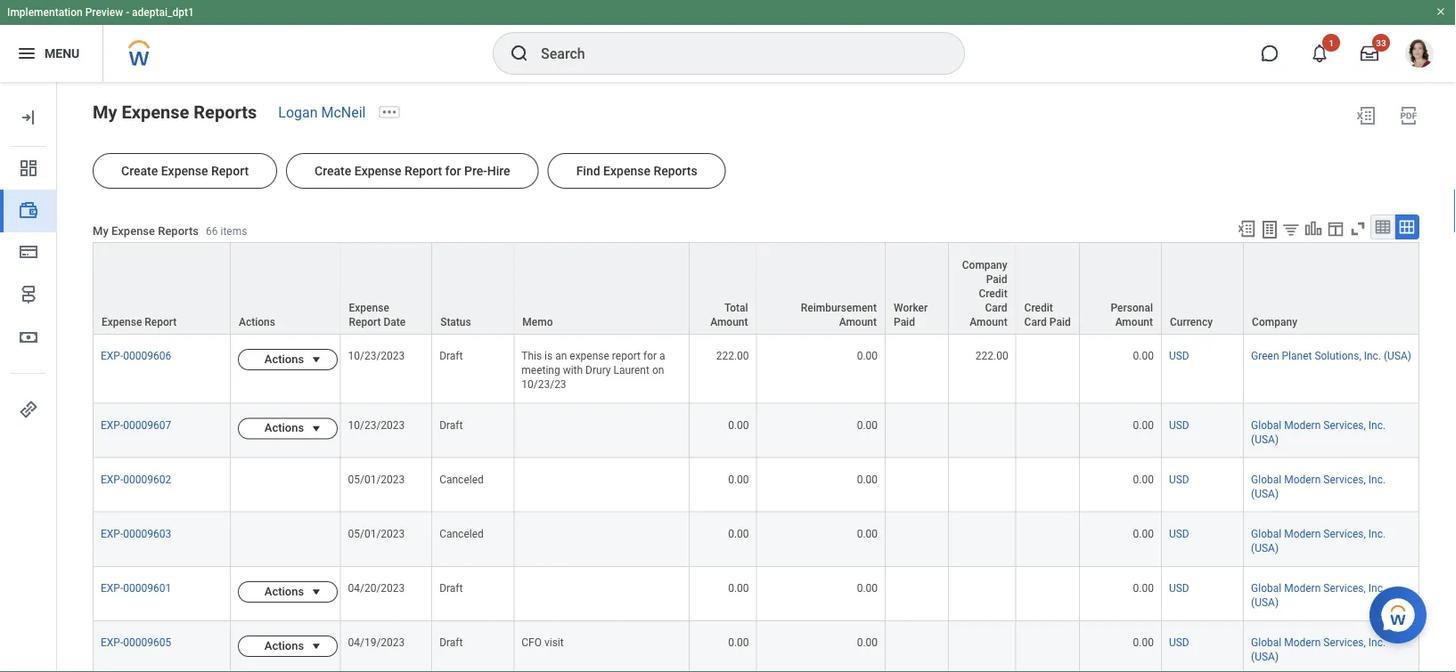 Task type: vqa. For each thing, say whether or not it's contained in the screenshot.
Planning within The Value of Workday Compensation Planning
no



Task type: describe. For each thing, give the bounding box(es) containing it.
exp- for 00009607
[[101, 419, 123, 432]]

logan mcneil link
[[278, 104, 366, 121]]

preview
[[85, 6, 123, 19]]

Search Workday  search field
[[541, 34, 928, 73]]

modern for 00009602
[[1284, 474, 1321, 486]]

05/01/2023 for exp-00009602
[[348, 474, 405, 486]]

hire
[[487, 164, 510, 178]]

total amount button
[[690, 243, 756, 334]]

select to filter grid data image
[[1281, 220, 1301, 239]]

exp-00009602 link
[[101, 470, 171, 486]]

4 actions button from the top
[[238, 636, 309, 658]]

3 actions row from the top
[[93, 567, 1419, 622]]

expense report
[[102, 316, 177, 329]]

05/01/2023 for exp-00009603
[[348, 528, 405, 541]]

search image
[[509, 43, 530, 64]]

exp-00009602
[[101, 474, 171, 486]]

items
[[221, 225, 247, 237]]

4 global modern services, inc. (usa) link from the top
[[1251, 579, 1386, 609]]

(usa) for 00009607
[[1251, 433, 1279, 446]]

10/23/23
[[522, 379, 566, 391]]

credit inside company paid credit card amount
[[979, 288, 1007, 300]]

green planet solutions, inc. (usa)
[[1251, 350, 1411, 363]]

company for company
[[1252, 316, 1297, 329]]

memo
[[522, 316, 553, 329]]

global for 00009602
[[1251, 474, 1282, 486]]

10/23/2023 for exp-00009606
[[348, 350, 405, 363]]

implementation preview -   adeptai_dpt1
[[7, 6, 194, 19]]

laurent
[[613, 365, 650, 377]]

04/20/2023
[[348, 583, 405, 595]]

00009603
[[123, 528, 171, 541]]

export to excel image
[[1237, 219, 1256, 239]]

logan
[[278, 104, 318, 121]]

row containing exp-00009602
[[93, 458, 1419, 513]]

inc. for exp-00009607
[[1369, 419, 1386, 432]]

worker paid
[[894, 302, 928, 329]]

cfo visit
[[522, 637, 564, 650]]

planet
[[1282, 350, 1312, 363]]

expense inside expense report date
[[349, 302, 389, 315]]

usd link for exp-00009605
[[1169, 634, 1189, 650]]

exp-00009603
[[101, 528, 171, 541]]

menu button
[[0, 25, 103, 82]]

find
[[576, 164, 600, 178]]

amount inside company paid credit card amount
[[970, 316, 1007, 329]]

my for my expense reports
[[93, 102, 117, 123]]

an
[[555, 350, 567, 363]]

create expense report
[[121, 164, 249, 178]]

solutions,
[[1315, 350, 1361, 363]]

global for 00009605
[[1251, 637, 1282, 650]]

modern for 00009605
[[1284, 637, 1321, 650]]

total
[[725, 302, 748, 315]]

amount for personal
[[1115, 316, 1153, 329]]

personal amount button
[[1080, 243, 1161, 334]]

inc. for exp-00009606
[[1364, 350, 1381, 363]]

exp-00009601 link
[[101, 579, 171, 595]]

credit card paid
[[1024, 302, 1071, 329]]

paid for company
[[986, 274, 1007, 286]]

1 actions button from the top
[[238, 349, 309, 371]]

menu banner
[[0, 0, 1455, 82]]

link image
[[18, 399, 39, 421]]

usd for 00009603
[[1169, 528, 1189, 541]]

(usa) for 00009602
[[1251, 488, 1279, 500]]

row containing company paid credit card amount
[[93, 242, 1419, 335]]

exp-00009607 link
[[101, 416, 171, 432]]

export to worksheets image
[[1259, 219, 1280, 241]]

worker
[[894, 302, 928, 315]]

on
[[652, 365, 664, 377]]

3 actions button from the top
[[238, 582, 309, 603]]

inc. for exp-00009602
[[1369, 474, 1386, 486]]

status
[[440, 316, 471, 329]]

actions button
[[231, 243, 340, 334]]

my expense reports 66 items
[[93, 224, 247, 237]]

visit
[[544, 637, 564, 650]]

notifications large image
[[1311, 45, 1329, 62]]

exp- for 00009602
[[101, 474, 123, 486]]

paid for worker
[[894, 316, 915, 329]]

this is an expense report for a meeting with drury laurent on 10/23/23
[[522, 350, 668, 391]]

global modern services, inc. (usa) link for exp-00009603
[[1251, 525, 1386, 555]]

inc. for exp-00009603
[[1369, 528, 1386, 541]]

reports for find expense reports
[[654, 164, 697, 178]]

global modern services, inc. (usa) link for exp-00009602
[[1251, 470, 1386, 500]]

caret down image for 04/19/2023
[[306, 640, 327, 654]]

(usa) for 00009603
[[1251, 542, 1279, 555]]

exp-00009603 link
[[101, 525, 171, 541]]

amount for total
[[710, 316, 748, 329]]

04/19/2023
[[348, 637, 405, 650]]

global for 00009603
[[1251, 528, 1282, 541]]

status button
[[432, 243, 514, 334]]

view printable version (pdf) image
[[1398, 105, 1419, 127]]

mcneil
[[321, 104, 366, 121]]

a
[[659, 350, 665, 363]]

find expense reports button
[[548, 153, 726, 189]]

create expense report for pre-hire
[[315, 164, 510, 178]]

card inside credit card paid
[[1024, 316, 1047, 329]]

canceled for exp-00009602
[[439, 474, 484, 486]]

currency
[[1170, 316, 1213, 329]]

00009605
[[123, 637, 171, 650]]

table image
[[1374, 218, 1392, 236]]

timeline milestone image
[[18, 284, 39, 306]]

card inside company paid credit card amount
[[985, 302, 1007, 315]]

usd link for exp-00009602
[[1169, 470, 1189, 486]]

exp-00009605
[[101, 637, 171, 650]]

expense report date button
[[341, 243, 431, 334]]

reports for my expense reports
[[194, 102, 257, 123]]

report up items
[[211, 164, 249, 178]]

paid inside credit card paid
[[1050, 316, 1071, 329]]

reimbursement amount button
[[757, 243, 885, 334]]

implementation
[[7, 6, 83, 19]]

worker paid button
[[886, 243, 948, 334]]

4 actions row from the top
[[93, 622, 1419, 673]]

reimbursement amount
[[801, 302, 877, 329]]

expand/collapse chart image
[[1304, 219, 1323, 239]]

menu
[[45, 46, 80, 61]]

with
[[563, 365, 583, 377]]

usd for 00009607
[[1169, 419, 1189, 432]]

00009607
[[123, 419, 171, 432]]

reports for my expense reports 66 items
[[158, 224, 199, 237]]

close environment banner image
[[1436, 6, 1446, 17]]

exp-00009605 link
[[101, 634, 171, 650]]

total amount
[[710, 302, 748, 329]]

actions for first actions button from the top of the page
[[264, 353, 304, 366]]

actions for 3rd actions button from the bottom
[[264, 422, 304, 435]]

transformation import image
[[18, 107, 39, 128]]

green planet solutions, inc. (usa) link
[[1251, 347, 1411, 363]]

33
[[1376, 37, 1386, 48]]

exp-00009601
[[101, 583, 171, 595]]

00009602
[[123, 474, 171, 486]]

cfo
[[522, 637, 542, 650]]

draft for exp-00009607
[[439, 419, 463, 432]]

00009606
[[123, 350, 171, 363]]

services, for exp-00009607
[[1323, 419, 1366, 432]]

draft for exp-00009605
[[439, 637, 463, 650]]

1
[[1329, 37, 1334, 48]]

usd link for exp-00009603
[[1169, 525, 1189, 541]]

exp- for 00009603
[[101, 528, 123, 541]]

meeting
[[522, 365, 560, 377]]

5 usd from the top
[[1169, 583, 1189, 595]]

global modern services, inc. (usa) for exp-00009603
[[1251, 528, 1386, 555]]

caret down image
[[306, 353, 327, 367]]

exp-00009606 link
[[101, 347, 171, 363]]

report
[[612, 350, 641, 363]]

task pay image
[[18, 200, 39, 222]]

canceled for exp-00009603
[[439, 528, 484, 541]]

1 actions row from the top
[[93, 335, 1419, 404]]

green
[[1251, 350, 1279, 363]]

report inside expense report date
[[349, 316, 381, 329]]

personal
[[1111, 302, 1153, 315]]



Task type: locate. For each thing, give the bounding box(es) containing it.
1 services, from the top
[[1323, 419, 1366, 432]]

card left credit card paid
[[985, 302, 1007, 315]]

0 horizontal spatial credit
[[979, 288, 1007, 300]]

expense for find expense reports
[[603, 164, 650, 178]]

for
[[445, 164, 461, 178], [643, 350, 657, 363]]

expense up create expense report
[[122, 102, 189, 123]]

reports up create expense report
[[194, 102, 257, 123]]

4 global from the top
[[1251, 583, 1282, 595]]

draft for exp-00009606
[[439, 350, 463, 363]]

6 exp- from the top
[[101, 637, 123, 650]]

2 row from the top
[[93, 458, 1419, 513]]

2 global modern services, inc. (usa) from the top
[[1251, 474, 1386, 500]]

1 draft from the top
[[439, 350, 463, 363]]

2 global modern services, inc. (usa) link from the top
[[1251, 470, 1386, 500]]

4 global modern services, inc. (usa) from the top
[[1251, 583, 1386, 609]]

3 usd link from the top
[[1169, 470, 1189, 486]]

3 modern from the top
[[1284, 528, 1321, 541]]

company button
[[1244, 243, 1419, 334]]

1 05/01/2023 from the top
[[348, 474, 405, 486]]

222.00
[[716, 350, 749, 363], [976, 350, 1008, 363]]

usd
[[1169, 350, 1189, 363], [1169, 419, 1189, 432], [1169, 474, 1189, 486], [1169, 528, 1189, 541], [1169, 583, 1189, 595], [1169, 637, 1189, 650]]

navigation pane region
[[0, 82, 57, 673]]

10/23/2023 for exp-00009607
[[348, 419, 405, 432]]

4 draft from the top
[[439, 637, 463, 650]]

services, for exp-00009603
[[1323, 528, 1366, 541]]

services, for exp-00009605
[[1323, 637, 1366, 650]]

2 global from the top
[[1251, 474, 1282, 486]]

1 modern from the top
[[1284, 419, 1321, 432]]

expense for create expense report
[[161, 164, 208, 178]]

exp- up exp-00009601 link
[[101, 528, 123, 541]]

2 caret down image from the top
[[306, 585, 327, 600]]

6 usd link from the top
[[1169, 634, 1189, 650]]

2 exp- from the top
[[101, 419, 123, 432]]

1 vertical spatial card
[[1024, 316, 1047, 329]]

for inside button
[[445, 164, 461, 178]]

expense up exp-00009606 link
[[102, 316, 142, 329]]

actions button
[[238, 349, 309, 371], [238, 418, 309, 440], [238, 582, 309, 603], [238, 636, 309, 658]]

0 horizontal spatial paid
[[894, 316, 915, 329]]

amount for reimbursement
[[839, 316, 877, 329]]

4 usd link from the top
[[1169, 525, 1189, 541]]

(usa)
[[1384, 350, 1411, 363], [1251, 433, 1279, 446], [1251, 488, 1279, 500], [1251, 542, 1279, 555], [1251, 597, 1279, 609], [1251, 651, 1279, 664]]

exp- up exp-00009605 link
[[101, 583, 123, 595]]

company paid credit card amount
[[962, 259, 1007, 329]]

10/23/2023
[[348, 350, 405, 363], [348, 419, 405, 432]]

2 services, from the top
[[1323, 474, 1366, 486]]

exp- down expense report
[[101, 350, 123, 363]]

actions for actions popup button
[[239, 316, 275, 329]]

cell
[[886, 335, 949, 404], [1016, 335, 1080, 404], [514, 404, 690, 458], [886, 404, 949, 458], [949, 404, 1016, 458], [1016, 404, 1080, 458], [231, 458, 341, 513], [514, 458, 690, 513], [886, 458, 949, 513], [949, 458, 1016, 513], [1016, 458, 1080, 513], [231, 513, 341, 567], [514, 513, 690, 567], [886, 513, 949, 567], [949, 513, 1016, 567], [1016, 513, 1080, 567], [514, 567, 690, 622], [886, 567, 949, 622], [949, 567, 1016, 622], [1016, 567, 1080, 622], [886, 622, 949, 673], [949, 622, 1016, 673], [1016, 622, 1080, 673]]

1 vertical spatial credit
[[1024, 302, 1053, 315]]

expense down 'mcneil'
[[354, 164, 402, 178]]

report left date
[[349, 316, 381, 329]]

1 horizontal spatial for
[[643, 350, 657, 363]]

credit left credit card paid popup button
[[979, 288, 1007, 300]]

exp- for 00009606
[[101, 350, 123, 363]]

my expense reports
[[93, 102, 257, 123]]

2 modern from the top
[[1284, 474, 1321, 486]]

1 vertical spatial my
[[93, 224, 108, 237]]

export to excel image
[[1355, 105, 1377, 127]]

2 10/23/2023 from the top
[[348, 419, 405, 432]]

4 services, from the top
[[1323, 583, 1366, 595]]

services,
[[1323, 419, 1366, 432], [1323, 474, 1366, 486], [1323, 528, 1366, 541], [1323, 583, 1366, 595], [1323, 637, 1366, 650]]

report left pre-
[[405, 164, 442, 178]]

usd for 00009606
[[1169, 350, 1189, 363]]

reports left 66
[[158, 224, 199, 237]]

0 horizontal spatial 222.00
[[716, 350, 749, 363]]

company
[[962, 259, 1007, 272], [1252, 316, 1297, 329]]

caret down image down caret down icon
[[306, 422, 327, 436]]

currency button
[[1162, 243, 1243, 334]]

expense for create expense report for pre-hire
[[354, 164, 402, 178]]

inc. for exp-00009605
[[1369, 637, 1386, 650]]

adeptai_dpt1
[[132, 6, 194, 19]]

0 vertical spatial credit
[[979, 288, 1007, 300]]

4 modern from the top
[[1284, 583, 1321, 595]]

4 exp- from the top
[[101, 528, 123, 541]]

amount down total
[[710, 316, 748, 329]]

report
[[211, 164, 249, 178], [405, 164, 442, 178], [145, 316, 177, 329], [349, 316, 381, 329]]

expense report date
[[349, 302, 406, 329]]

paid inside "worker paid"
[[894, 316, 915, 329]]

1 create from the left
[[121, 164, 158, 178]]

amount down reimbursement on the right of page
[[839, 316, 877, 329]]

fullscreen image
[[1348, 219, 1368, 239]]

caret down image for 10/23/2023
[[306, 422, 327, 436]]

1 vertical spatial 05/01/2023
[[348, 528, 405, 541]]

create down 'mcneil'
[[315, 164, 351, 178]]

1 horizontal spatial credit
[[1024, 302, 1053, 315]]

expense right "find"
[[603, 164, 650, 178]]

1 horizontal spatial paid
[[986, 274, 1007, 286]]

exp-00009606
[[101, 350, 171, 363]]

modern
[[1284, 419, 1321, 432], [1284, 474, 1321, 486], [1284, 528, 1321, 541], [1284, 583, 1321, 595], [1284, 637, 1321, 650]]

amount inside the reimbursement amount
[[839, 316, 877, 329]]

-
[[126, 6, 129, 19]]

global modern services, inc. (usa) for exp-00009605
[[1251, 637, 1386, 664]]

5 global modern services, inc. (usa) link from the top
[[1251, 634, 1386, 664]]

1 canceled from the top
[[439, 474, 484, 486]]

3 usd from the top
[[1169, 474, 1189, 486]]

usd for 00009602
[[1169, 474, 1189, 486]]

memo button
[[514, 243, 689, 334]]

global modern services, inc. (usa) for exp-00009602
[[1251, 474, 1386, 500]]

2 vertical spatial caret down image
[[306, 640, 327, 654]]

actions
[[239, 316, 275, 329], [264, 353, 304, 366], [264, 422, 304, 435], [264, 585, 304, 598], [264, 640, 304, 653]]

click to view/edit grid preferences image
[[1326, 219, 1346, 239]]

actions inside actions popup button
[[239, 316, 275, 329]]

5 exp- from the top
[[101, 583, 123, 595]]

draft
[[439, 350, 463, 363], [439, 419, 463, 432], [439, 583, 463, 595], [439, 637, 463, 650]]

expense
[[570, 350, 609, 363]]

5 services, from the top
[[1323, 637, 1366, 650]]

3 global modern services, inc. (usa) from the top
[[1251, 528, 1386, 555]]

1 vertical spatial 10/23/2023
[[348, 419, 405, 432]]

0 vertical spatial 05/01/2023
[[348, 474, 405, 486]]

row containing exp-00009603
[[93, 513, 1419, 567]]

date
[[384, 316, 406, 329]]

exp- up exp-00009602 link
[[101, 419, 123, 432]]

6 usd from the top
[[1169, 637, 1189, 650]]

1 global from the top
[[1251, 419, 1282, 432]]

2 amount from the left
[[839, 316, 877, 329]]

card right company paid credit card amount
[[1024, 316, 1047, 329]]

company left credit card paid popup button
[[962, 259, 1007, 272]]

3 services, from the top
[[1323, 528, 1366, 541]]

create expense report button
[[93, 153, 277, 189]]

credit card image
[[18, 241, 39, 263]]

2 actions row from the top
[[93, 404, 1419, 458]]

1 horizontal spatial create
[[315, 164, 351, 178]]

3 row from the top
[[93, 513, 1419, 567]]

pre-
[[464, 164, 487, 178]]

1 vertical spatial company
[[1252, 316, 1297, 329]]

is
[[545, 350, 553, 363]]

exp- for 00009605
[[101, 637, 123, 650]]

amount down personal
[[1115, 316, 1153, 329]]

1 button
[[1300, 34, 1340, 73]]

report up 00009606
[[145, 316, 177, 329]]

drury
[[586, 365, 611, 377]]

global for 00009607
[[1251, 419, 1282, 432]]

1 horizontal spatial 222.00
[[976, 350, 1008, 363]]

2 my from the top
[[93, 224, 108, 237]]

4 usd from the top
[[1169, 528, 1189, 541]]

paid inside company paid credit card amount
[[986, 274, 1007, 286]]

actions for 2nd actions button from the bottom of the page
[[264, 585, 304, 598]]

usd link for exp-00009607
[[1169, 416, 1189, 432]]

3 global modern services, inc. (usa) link from the top
[[1251, 525, 1386, 555]]

paid left personal amount popup button
[[1050, 316, 1071, 329]]

1 exp- from the top
[[101, 350, 123, 363]]

5 global modern services, inc. (usa) from the top
[[1251, 637, 1386, 664]]

create expense report for pre-hire button
[[286, 153, 539, 189]]

create up the my expense reports 66 items
[[121, 164, 158, 178]]

0 vertical spatial caret down image
[[306, 422, 327, 436]]

1 global modern services, inc. (usa) from the top
[[1251, 419, 1386, 446]]

amount left credit card paid
[[970, 316, 1007, 329]]

justify image
[[16, 43, 37, 64]]

0 horizontal spatial card
[[985, 302, 1007, 315]]

report inside popup button
[[145, 316, 177, 329]]

credit
[[979, 288, 1007, 300], [1024, 302, 1053, 315]]

canceled
[[439, 474, 484, 486], [439, 528, 484, 541]]

amount
[[710, 316, 748, 329], [839, 316, 877, 329], [970, 316, 1007, 329], [1115, 316, 1153, 329]]

inc.
[[1364, 350, 1381, 363], [1369, 419, 1386, 432], [1369, 474, 1386, 486], [1369, 528, 1386, 541], [1369, 583, 1386, 595], [1369, 637, 1386, 650]]

(usa) for 00009606
[[1384, 350, 1411, 363]]

profile logan mcneil image
[[1405, 39, 1434, 71]]

caret down image left the 04/20/2023
[[306, 585, 327, 600]]

expense report button
[[94, 243, 230, 334]]

2 usd link from the top
[[1169, 416, 1189, 432]]

reimbursement
[[801, 302, 877, 315]]

exp-00009607
[[101, 419, 171, 432]]

global modern services, inc. (usa) for exp-00009607
[[1251, 419, 1386, 446]]

3 exp- from the top
[[101, 474, 123, 486]]

1 vertical spatial for
[[643, 350, 657, 363]]

2 actions button from the top
[[238, 418, 309, 440]]

expense for my expense reports
[[122, 102, 189, 123]]

company up green
[[1252, 316, 1297, 329]]

my up expense report popup button at the left top
[[93, 224, 108, 237]]

toolbar
[[1229, 215, 1419, 242]]

0 horizontal spatial company
[[962, 259, 1007, 272]]

expense
[[122, 102, 189, 123], [161, 164, 208, 178], [354, 164, 402, 178], [603, 164, 650, 178], [111, 224, 155, 237], [349, 302, 389, 315], [102, 316, 142, 329]]

5 modern from the top
[[1284, 637, 1321, 650]]

caret down image left 04/19/2023
[[306, 640, 327, 654]]

0 vertical spatial canceled
[[439, 474, 484, 486]]

1 my from the top
[[93, 102, 117, 123]]

global modern services, inc. (usa) link
[[1251, 416, 1386, 446], [1251, 470, 1386, 500], [1251, 525, 1386, 555], [1251, 579, 1386, 609], [1251, 634, 1386, 664]]

actions for first actions button from the bottom of the page
[[264, 640, 304, 653]]

paid down worker
[[894, 316, 915, 329]]

1 horizontal spatial card
[[1024, 316, 1047, 329]]

expand table image
[[1398, 218, 1416, 236]]

0 horizontal spatial create
[[121, 164, 158, 178]]

2 draft from the top
[[439, 419, 463, 432]]

(usa) for 00009605
[[1251, 651, 1279, 664]]

1 global modern services, inc. (usa) link from the top
[[1251, 416, 1386, 446]]

dashboard image
[[18, 158, 39, 179]]

usd link for exp-00009606
[[1169, 347, 1189, 363]]

0.00
[[857, 350, 878, 363], [1133, 350, 1154, 363], [728, 419, 749, 432], [857, 419, 878, 432], [1133, 419, 1154, 432], [728, 474, 749, 486], [857, 474, 878, 486], [1133, 474, 1154, 486], [728, 528, 749, 541], [857, 528, 878, 541], [1133, 528, 1154, 541], [728, 583, 749, 595], [857, 583, 878, 595], [1133, 583, 1154, 595], [728, 637, 749, 650], [857, 637, 878, 650], [1133, 637, 1154, 650]]

2 vertical spatial reports
[[158, 224, 199, 237]]

00009601
[[123, 583, 171, 595]]

1 vertical spatial reports
[[654, 164, 697, 178]]

0 vertical spatial reports
[[194, 102, 257, 123]]

33 button
[[1350, 34, 1390, 73]]

0 vertical spatial company
[[962, 259, 1007, 272]]

2 horizontal spatial paid
[[1050, 316, 1071, 329]]

caret down image
[[306, 422, 327, 436], [306, 585, 327, 600], [306, 640, 327, 654]]

credit card paid button
[[1016, 243, 1079, 334]]

1 vertical spatial caret down image
[[306, 585, 327, 600]]

0 vertical spatial 10/23/2023
[[348, 350, 405, 363]]

modern for 00009603
[[1284, 528, 1321, 541]]

create for create expense report for pre-hire
[[315, 164, 351, 178]]

2 create from the left
[[315, 164, 351, 178]]

global modern services, inc. (usa)
[[1251, 419, 1386, 446], [1251, 474, 1386, 500], [1251, 528, 1386, 555], [1251, 583, 1386, 609], [1251, 637, 1386, 664]]

5 usd link from the top
[[1169, 579, 1189, 595]]

credit right company paid credit card amount
[[1024, 302, 1053, 315]]

2 usd from the top
[[1169, 419, 1189, 432]]

1 10/23/2023 from the top
[[348, 350, 405, 363]]

0 vertical spatial for
[[445, 164, 461, 178]]

services, for exp-00009602
[[1323, 474, 1366, 486]]

2 222.00 from the left
[[976, 350, 1008, 363]]

my
[[93, 102, 117, 123], [93, 224, 108, 237]]

actions row
[[93, 335, 1419, 404], [93, 404, 1419, 458], [93, 567, 1419, 622], [93, 622, 1419, 673]]

1 horizontal spatial company
[[1252, 316, 1297, 329]]

global
[[1251, 419, 1282, 432], [1251, 474, 1282, 486], [1251, 528, 1282, 541], [1251, 583, 1282, 595], [1251, 637, 1282, 650]]

3 caret down image from the top
[[306, 640, 327, 654]]

inbox large image
[[1361, 45, 1379, 62]]

company paid credit card amount button
[[949, 243, 1015, 334]]

reports
[[194, 102, 257, 123], [654, 164, 697, 178], [158, 224, 199, 237]]

global modern services, inc. (usa) link for exp-00009605
[[1251, 634, 1386, 664]]

0 vertical spatial my
[[93, 102, 117, 123]]

for inside this is an expense report for a meeting with drury laurent on 10/23/23
[[643, 350, 657, 363]]

paid left credit card paid popup button
[[986, 274, 1007, 286]]

this
[[522, 350, 542, 363]]

row
[[93, 242, 1419, 335], [93, 458, 1419, 513], [93, 513, 1419, 567]]

exp- for 00009601
[[101, 583, 123, 595]]

0 horizontal spatial for
[[445, 164, 461, 178]]

1 usd link from the top
[[1169, 347, 1189, 363]]

my right transformation import image
[[93, 102, 117, 123]]

66
[[206, 225, 218, 237]]

logan mcneil
[[278, 104, 366, 121]]

222.00 down company paid credit card amount
[[976, 350, 1008, 363]]

reports inside button
[[654, 164, 697, 178]]

personal amount
[[1111, 302, 1153, 329]]

expense for my expense reports 66 items
[[111, 224, 155, 237]]

4 amount from the left
[[1115, 316, 1153, 329]]

expense inside popup button
[[102, 316, 142, 329]]

usd for 00009605
[[1169, 637, 1189, 650]]

2 canceled from the top
[[439, 528, 484, 541]]

find expense reports
[[576, 164, 697, 178]]

for left pre-
[[445, 164, 461, 178]]

exp- down exp-00009601 at the left of the page
[[101, 637, 123, 650]]

1 amount from the left
[[710, 316, 748, 329]]

my for my expense reports 66 items
[[93, 224, 108, 237]]

3 amount from the left
[[970, 316, 1007, 329]]

exp- up exp-00009603 link
[[101, 474, 123, 486]]

dollar image
[[18, 327, 39, 348]]

company for company paid credit card amount
[[962, 259, 1007, 272]]

for left a
[[643, 350, 657, 363]]

1 222.00 from the left
[[716, 350, 749, 363]]

reports right "find"
[[654, 164, 697, 178]]

expense up expense report popup button at the left top
[[111, 224, 155, 237]]

1 row from the top
[[93, 242, 1419, 335]]

global modern services, inc. (usa) link for exp-00009607
[[1251, 416, 1386, 446]]

222.00 down total amount
[[716, 350, 749, 363]]

0 vertical spatial card
[[985, 302, 1007, 315]]

3 global from the top
[[1251, 528, 1282, 541]]

1 usd from the top
[[1169, 350, 1189, 363]]

5 global from the top
[[1251, 637, 1282, 650]]

3 draft from the top
[[439, 583, 463, 595]]

amount inside personal amount
[[1115, 316, 1153, 329]]

2 05/01/2023 from the top
[[348, 528, 405, 541]]

expense down my expense reports
[[161, 164, 208, 178]]

expense up date
[[349, 302, 389, 315]]

05/01/2023
[[348, 474, 405, 486], [348, 528, 405, 541]]

modern for 00009607
[[1284, 419, 1321, 432]]

1 caret down image from the top
[[306, 422, 327, 436]]

create for create expense report
[[121, 164, 158, 178]]

1 vertical spatial canceled
[[439, 528, 484, 541]]

credit inside credit card paid
[[1024, 302, 1053, 315]]



